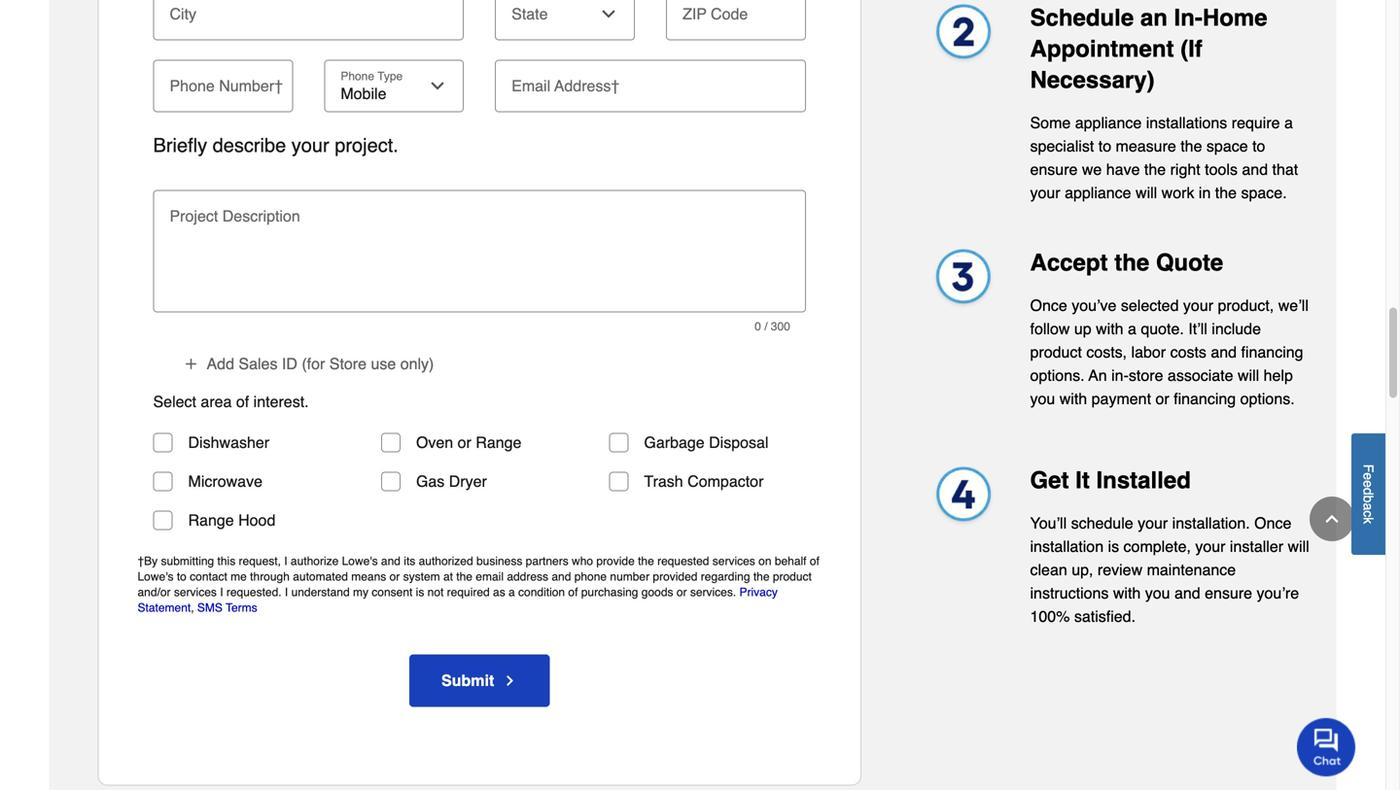 Task type: describe. For each thing, give the bounding box(es) containing it.
provided
[[653, 571, 698, 584]]

2 horizontal spatial to
[[1253, 137, 1266, 155]]

the up number
[[638, 555, 655, 569]]

microwave
[[188, 473, 263, 491]]

space.
[[1242, 184, 1288, 202]]

chat invite button image
[[1298, 718, 1357, 777]]

2 horizontal spatial of
[[810, 555, 820, 569]]

schedule
[[1031, 4, 1135, 31]]

maintenance
[[1148, 561, 1237, 579]]

submitting
[[161, 555, 214, 569]]

and inside you'll schedule your installation. once installation is complete, your installer will clean up, review maintenance instructions with you and ensure you're 100% satisfied.
[[1175, 585, 1201, 603]]

get it installed
[[1031, 467, 1192, 494]]

or down provided
[[677, 586, 687, 600]]

you'll
[[1031, 514, 1067, 532]]

as
[[493, 586, 506, 600]]

requested.
[[227, 586, 282, 600]]

scroll to top element
[[1311, 497, 1355, 542]]

ensure inside some appliance installations require a specialist to measure the space to ensure we have the right tools and that your appliance will work in the space.
[[1031, 160, 1078, 178]]

services.
[[691, 586, 737, 600]]

product inside once you've selected your product, we'll follow up with a quote. it'll include product costs, labor costs and financing options. an in-store associate will help you with payment or financing options.
[[1031, 343, 1083, 361]]

terms
[[226, 602, 258, 615]]

1 horizontal spatial to
[[1099, 137, 1112, 155]]

privacy statement
[[138, 586, 778, 615]]

we'll
[[1279, 297, 1309, 315]]

means
[[351, 571, 387, 584]]

interest.
[[254, 393, 309, 411]]

require
[[1232, 114, 1281, 132]]

review
[[1098, 561, 1143, 579]]

range hood
[[188, 512, 276, 530]]

or inside once you've selected your product, we'll follow up with a quote. it'll include product costs, labor costs and financing options. an in-store associate will help you with payment or financing options.
[[1156, 390, 1170, 408]]

purchasing
[[582, 586, 639, 600]]

in-
[[1175, 4, 1203, 31]]

once inside you'll schedule your installation. once installation is complete, your installer will clean up, review maintenance instructions with you and ensure you're 100% satisfied.
[[1255, 514, 1292, 532]]

you'll schedule your installation. once installation is complete, your installer will clean up, review maintenance instructions with you and ensure you're 100% satisfied.
[[1031, 514, 1310, 626]]

you inside once you've selected your product, we'll follow up with a quote. it'll include product costs, labor costs and financing options. an in-store associate will help you with payment or financing options.
[[1031, 390, 1056, 408]]

up,
[[1072, 561, 1094, 579]]

it'll
[[1189, 320, 1208, 338]]

sms
[[197, 602, 223, 615]]

your down installation.
[[1196, 538, 1226, 556]]

0
[[755, 320, 762, 334]]

sms terms link
[[197, 602, 258, 615]]

the down measure
[[1145, 160, 1167, 178]]

an icon of a number three. image for get it installed
[[926, 465, 1000, 531]]

address
[[507, 571, 549, 584]]

/
[[765, 320, 768, 334]]

i down through
[[285, 586, 288, 600]]

its
[[404, 555, 416, 569]]

up
[[1075, 320, 1092, 338]]

consent
[[372, 586, 413, 600]]

on
[[759, 555, 772, 569]]

automated
[[293, 571, 348, 584]]

0 horizontal spatial services
[[174, 586, 217, 600]]

the right in
[[1216, 184, 1238, 202]]

me
[[231, 571, 247, 584]]

select area of interest.
[[153, 393, 309, 411]]

quote.
[[1142, 320, 1185, 338]]

(for
[[302, 355, 325, 373]]

briefly describe your project.
[[153, 134, 399, 156]]

product inside "† by submitting this request, i authorize                         lowe's and its authorized business partners who                         provide the requested services on behalf of lowe's                         to contact me through automated means or system at the                         email address and phone number provided regarding the                         product and/or services i requested. i understand my                         consent is not required as a condition of purchasing                         goods or services."
[[773, 571, 812, 584]]

clean
[[1031, 561, 1068, 579]]

your up complete,
[[1138, 514, 1169, 532]]

payment
[[1092, 390, 1152, 408]]

garbage
[[644, 434, 705, 452]]

a inside some appliance installations require a specialist to measure the space to ensure we have the right tools and that your appliance will work in the space.
[[1285, 114, 1294, 132]]

the up selected
[[1115, 249, 1150, 276]]

specialist
[[1031, 137, 1095, 155]]

condition
[[519, 586, 565, 600]]

home
[[1203, 4, 1268, 31]]

(if
[[1181, 35, 1203, 62]]

complete,
[[1124, 538, 1192, 556]]

1 horizontal spatial services
[[713, 555, 756, 569]]

dryer
[[449, 473, 487, 491]]

and left its
[[381, 555, 401, 569]]

goods
[[642, 586, 674, 600]]

and inside once you've selected your product, we'll follow up with a quote. it'll include product costs, labor costs and financing options. an in-store associate will help you with payment or financing options.
[[1212, 343, 1238, 361]]

request,
[[239, 555, 281, 569]]

store
[[1129, 367, 1164, 385]]

installation.
[[1173, 514, 1251, 532]]

ensure inside you'll schedule your installation. once installation is complete, your installer will clean up, review maintenance instructions with you and ensure you're 100% satisfied.
[[1206, 585, 1253, 603]]

2 e from the top
[[1362, 481, 1377, 488]]

labor
[[1132, 343, 1167, 361]]

include
[[1213, 320, 1262, 338]]

partners
[[526, 555, 569, 569]]

my
[[353, 586, 369, 600]]

0 vertical spatial of
[[236, 393, 249, 411]]

add sales id (for store use only) button
[[182, 354, 435, 375]]

by
[[144, 555, 158, 569]]

or right the oven
[[458, 434, 472, 452]]

trash compactor
[[644, 473, 764, 491]]

behalf
[[775, 555, 807, 569]]

select
[[153, 393, 196, 411]]

installed
[[1097, 467, 1192, 494]]

will inside you'll schedule your installation. once installation is complete, your installer will clean up, review maintenance instructions with you and ensure you're 100% satisfied.
[[1289, 538, 1310, 556]]

sales
[[239, 355, 278, 373]]

i up through
[[284, 555, 288, 569]]

is inside "† by submitting this request, i authorize                         lowe's and its authorized business partners who                         provide the requested services on behalf of lowe's                         to contact me through automated means or system at the                         email address and phone number provided regarding the                         product and/or services i requested. i understand my                         consent is not required as a condition of purchasing                         goods or services."
[[416, 586, 425, 600]]

space
[[1207, 137, 1249, 155]]

associate
[[1168, 367, 1234, 385]]

business
[[477, 555, 523, 569]]

1 vertical spatial appliance
[[1065, 184, 1132, 202]]

the up required
[[457, 571, 473, 584]]

email
[[476, 571, 504, 584]]

trash
[[644, 473, 684, 491]]

0 / 300
[[755, 320, 791, 334]]

once inside once you've selected your product, we'll follow up with a quote. it'll include product costs, labor costs and financing options. an in-store associate will help you with payment or financing options.
[[1031, 297, 1068, 315]]

in
[[1200, 184, 1212, 202]]

you're
[[1258, 585, 1300, 603]]

submit button
[[410, 655, 550, 708]]

0 vertical spatial appliance
[[1076, 114, 1142, 132]]

who
[[572, 555, 594, 569]]

in-
[[1112, 367, 1129, 385]]

have
[[1107, 160, 1141, 178]]



Task type: locate. For each thing, give the bounding box(es) containing it.
at
[[444, 571, 453, 584]]

chevron right image
[[502, 674, 518, 689]]

appliance
[[1076, 114, 1142, 132], [1065, 184, 1132, 202]]

emailAddress text field
[[503, 60, 799, 102]]

add sales id (for store use only)
[[207, 355, 434, 373]]

0 vertical spatial once
[[1031, 297, 1068, 315]]

will left work
[[1136, 184, 1158, 202]]

an
[[1141, 4, 1168, 31]]

disposal
[[709, 434, 769, 452]]

and inside some appliance installations require a specialist to measure the space to ensure we have the right tools and that your appliance will work in the space.
[[1243, 160, 1269, 178]]

ensure down specialist on the top right of the page
[[1031, 160, 1078, 178]]

d
[[1362, 488, 1377, 496]]

briefly
[[153, 134, 207, 156]]

get
[[1031, 467, 1070, 494]]

projectDescription text field
[[161, 217, 799, 303]]

,
[[191, 602, 194, 615]]

you down follow at the right top of page
[[1031, 390, 1056, 408]]

0 horizontal spatial of
[[236, 393, 249, 411]]

an icon of a number two. image
[[926, 2, 1000, 68]]

with down review
[[1114, 585, 1142, 603]]

will left help
[[1238, 367, 1260, 385]]

product,
[[1219, 297, 1275, 315]]

an icon of a number three. image for accept the quote
[[926, 247, 1000, 313]]

0 horizontal spatial you
[[1031, 390, 1056, 408]]

e up d
[[1362, 473, 1377, 481]]

2 vertical spatial will
[[1289, 538, 1310, 556]]

oven or range
[[416, 434, 522, 452]]

2 an icon of a number three. image from the top
[[926, 465, 1000, 531]]

1 vertical spatial financing
[[1174, 390, 1237, 408]]

number
[[610, 571, 650, 584]]

your inside once you've selected your product, we'll follow up with a quote. it'll include product costs, labor costs and financing options. an in-store associate will help you with payment or financing options.
[[1184, 297, 1214, 315]]

1 vertical spatial ensure
[[1206, 585, 1253, 603]]

system
[[403, 571, 440, 584]]

not
[[428, 586, 444, 600]]

0 vertical spatial with
[[1097, 320, 1124, 338]]

a right require at the right
[[1285, 114, 1294, 132]]

understand
[[291, 586, 350, 600]]

0 vertical spatial financing
[[1242, 343, 1304, 361]]

0 horizontal spatial will
[[1136, 184, 1158, 202]]

dishwasher
[[188, 434, 270, 452]]

to inside "† by submitting this request, i authorize                         lowe's and its authorized business partners who                         provide the requested services on behalf of lowe's                         to contact me through automated means or system at the                         email address and phone number provided regarding the                         product and/or services i requested. i understand my                         consent is not required as a condition of purchasing                         goods or services."
[[177, 571, 187, 584]]

or down the store
[[1156, 390, 1170, 408]]

city text field
[[161, 0, 456, 30]]

with left payment
[[1060, 390, 1088, 408]]

product down follow at the right top of page
[[1031, 343, 1083, 361]]

1 vertical spatial of
[[810, 555, 820, 569]]

will inside some appliance installations require a specialist to measure the space to ensure we have the right tools and that your appliance will work in the space.
[[1136, 184, 1158, 202]]

0 horizontal spatial once
[[1031, 297, 1068, 315]]

the
[[1181, 137, 1203, 155], [1145, 160, 1167, 178], [1216, 184, 1238, 202], [1115, 249, 1150, 276], [638, 555, 655, 569], [457, 571, 473, 584], [754, 571, 770, 584]]

measure
[[1116, 137, 1177, 155]]

to down require at the right
[[1253, 137, 1266, 155]]

e
[[1362, 473, 1377, 481], [1362, 481, 1377, 488]]

f e e d b a c k
[[1362, 465, 1377, 524]]

privacy
[[740, 586, 778, 600]]

0 horizontal spatial ensure
[[1031, 160, 1078, 178]]

f e e d b a c k button
[[1352, 434, 1386, 555]]

accept the quote
[[1031, 249, 1224, 276]]

1 horizontal spatial of
[[569, 586, 578, 600]]

1 e from the top
[[1362, 473, 1377, 481]]

1 horizontal spatial range
[[476, 434, 522, 452]]

a inside button
[[1362, 503, 1377, 511]]

compactor
[[688, 473, 764, 491]]

2 vertical spatial with
[[1114, 585, 1142, 603]]

of
[[236, 393, 249, 411], [810, 555, 820, 569], [569, 586, 578, 600]]

1 vertical spatial product
[[773, 571, 812, 584]]

†
[[138, 555, 144, 569]]

services
[[713, 555, 756, 569], [174, 586, 217, 600]]

0 vertical spatial ensure
[[1031, 160, 1078, 178]]

with up 'costs,'
[[1097, 320, 1124, 338]]

will
[[1136, 184, 1158, 202], [1238, 367, 1260, 385], [1289, 538, 1310, 556]]

schedule an in-home appointment (if necessary)
[[1031, 4, 1268, 93]]

your left project.
[[292, 134, 330, 156]]

1 horizontal spatial will
[[1238, 367, 1260, 385]]

1 horizontal spatial once
[[1255, 514, 1292, 532]]

is up review
[[1109, 538, 1120, 556]]

add
[[207, 355, 234, 373]]

range down microwave at the bottom
[[188, 512, 234, 530]]

services up regarding
[[713, 555, 756, 569]]

installations
[[1147, 114, 1228, 132]]

of right area at the left of the page
[[236, 393, 249, 411]]

0 horizontal spatial product
[[773, 571, 812, 584]]

1 horizontal spatial financing
[[1242, 343, 1304, 361]]

1 vertical spatial services
[[174, 586, 217, 600]]

0 horizontal spatial financing
[[1174, 390, 1237, 408]]

requested
[[658, 555, 710, 569]]

a inside once you've selected your product, we'll follow up with a quote. it'll include product costs, labor costs and financing options. an in-store associate will help you with payment or financing options.
[[1129, 320, 1137, 338]]

1 horizontal spatial lowe's
[[342, 555, 378, 569]]

to down "submitting" at the bottom left of the page
[[177, 571, 187, 584]]

financing up help
[[1242, 343, 1304, 361]]

your
[[292, 134, 330, 156], [1031, 184, 1061, 202], [1184, 297, 1214, 315], [1138, 514, 1169, 532], [1196, 538, 1226, 556]]

1 vertical spatial is
[[416, 586, 425, 600]]

product down behalf
[[773, 571, 812, 584]]

1 vertical spatial will
[[1238, 367, 1260, 385]]

0 vertical spatial an icon of a number three. image
[[926, 247, 1000, 313]]

or up consent
[[390, 571, 400, 584]]

or
[[1156, 390, 1170, 408], [458, 434, 472, 452], [390, 571, 400, 584], [677, 586, 687, 600]]

and down include on the top
[[1212, 343, 1238, 361]]

use
[[371, 355, 396, 373]]

range
[[476, 434, 522, 452], [188, 512, 234, 530]]

and up space.
[[1243, 160, 1269, 178]]

1 an icon of a number three. image from the top
[[926, 247, 1000, 313]]

options.
[[1031, 367, 1085, 385], [1241, 390, 1296, 408]]

1 vertical spatial once
[[1255, 514, 1292, 532]]

1 horizontal spatial is
[[1109, 538, 1120, 556]]

your up it'll
[[1184, 297, 1214, 315]]

and/or
[[138, 586, 171, 600]]

is inside you'll schedule your installation. once installation is complete, your installer will clean up, review maintenance instructions with you and ensure you're 100% satisfied.
[[1109, 538, 1120, 556]]

300
[[771, 320, 791, 334]]

a inside "† by submitting this request, i authorize                         lowe's and its authorized business partners who                         provide the requested services on behalf of lowe's                         to contact me through automated means or system at the                         email address and phone number provided regarding the                         product and/or services i requested. i understand my                         consent is not required as a condition of purchasing                         goods or services."
[[509, 586, 515, 600]]

statement
[[138, 602, 191, 615]]

provide
[[597, 555, 635, 569]]

the down the installations
[[1181, 137, 1203, 155]]

range up dryer
[[476, 434, 522, 452]]

zipcode text field
[[674, 0, 799, 30]]

costs
[[1171, 343, 1207, 361]]

f
[[1362, 465, 1377, 473]]

appliance up measure
[[1076, 114, 1142, 132]]

lowe's up means
[[342, 555, 378, 569]]

we
[[1083, 160, 1103, 178]]

1 vertical spatial lowe's
[[138, 571, 174, 584]]

options. left an on the top right
[[1031, 367, 1085, 385]]

you've
[[1072, 297, 1117, 315]]

some
[[1031, 114, 1071, 132]]

once up follow at the right top of page
[[1031, 297, 1068, 315]]

you down maintenance
[[1146, 585, 1171, 603]]

0 vertical spatial product
[[1031, 343, 1083, 361]]

selected
[[1122, 297, 1180, 315]]

1 vertical spatial you
[[1146, 585, 1171, 603]]

k
[[1362, 518, 1377, 524]]

and down "partners"
[[552, 571, 571, 584]]

a up "k"
[[1362, 503, 1377, 511]]

0 vertical spatial will
[[1136, 184, 1158, 202]]

1 vertical spatial range
[[188, 512, 234, 530]]

100%
[[1031, 608, 1071, 626]]

1 horizontal spatial options.
[[1241, 390, 1296, 408]]

phoneNumber text field
[[161, 60, 285, 102]]

1 vertical spatial options.
[[1241, 390, 1296, 408]]

will right installer
[[1289, 538, 1310, 556]]

your inside some appliance installations require a specialist to measure the space to ensure we have the right tools and that your appliance will work in the space.
[[1031, 184, 1061, 202]]

submit
[[442, 672, 495, 690]]

to up we
[[1099, 137, 1112, 155]]

the up privacy at the right bottom of the page
[[754, 571, 770, 584]]

i up , sms terms
[[220, 586, 223, 600]]

1 horizontal spatial product
[[1031, 343, 1083, 361]]

ensure
[[1031, 160, 1078, 178], [1206, 585, 1253, 603]]

ensure down maintenance
[[1206, 585, 1253, 603]]

privacy statement link
[[138, 586, 778, 615]]

instructions
[[1031, 585, 1110, 603]]

2 horizontal spatial will
[[1289, 538, 1310, 556]]

1 vertical spatial with
[[1060, 390, 1088, 408]]

services up , in the bottom left of the page
[[174, 586, 217, 600]]

0 vertical spatial is
[[1109, 538, 1120, 556]]

through
[[250, 571, 290, 584]]

financing down associate
[[1174, 390, 1237, 408]]

2 vertical spatial of
[[569, 586, 578, 600]]

will inside once you've selected your product, we'll follow up with a quote. it'll include product costs, labor costs and financing options. an in-store associate will help you with payment or financing options.
[[1238, 367, 1260, 385]]

0 horizontal spatial lowe's
[[138, 571, 174, 584]]

0 horizontal spatial options.
[[1031, 367, 1085, 385]]

a up labor
[[1129, 320, 1137, 338]]

† by submitting this request, i authorize                         lowe's and its authorized business partners who                         provide the requested services on behalf of lowe's                         to contact me through automated means or system at the                         email address and phone number provided regarding the                         product and/or services i requested. i understand my                         consent is not required as a condition of purchasing                         goods or services.
[[138, 555, 820, 600]]

chevron up image
[[1323, 510, 1343, 529]]

installer
[[1231, 538, 1284, 556]]

0 vertical spatial you
[[1031, 390, 1056, 408]]

1 horizontal spatial ensure
[[1206, 585, 1253, 603]]

phone
[[575, 571, 607, 584]]

and down maintenance
[[1175, 585, 1201, 603]]

0 vertical spatial options.
[[1031, 367, 1085, 385]]

lowe's up the and/or
[[138, 571, 174, 584]]

once up installer
[[1255, 514, 1292, 532]]

some appliance installations require a specialist to measure the space to ensure we have the right tools and that your appliance will work in the space.
[[1031, 114, 1299, 202]]

options. down help
[[1241, 390, 1296, 408]]

0 vertical spatial range
[[476, 434, 522, 452]]

is
[[1109, 538, 1120, 556], [416, 586, 425, 600]]

an icon of a number three. image
[[926, 247, 1000, 313], [926, 465, 1000, 531]]

of down "phone"
[[569, 586, 578, 600]]

plus image
[[183, 357, 199, 372]]

0 vertical spatial lowe's
[[342, 555, 378, 569]]

1 vertical spatial an icon of a number three. image
[[926, 465, 1000, 531]]

tools
[[1206, 160, 1238, 178]]

oven
[[416, 434, 454, 452]]

is left not on the bottom of page
[[416, 586, 425, 600]]

, sms terms
[[191, 602, 258, 615]]

once you've selected your product, we'll follow up with a quote. it'll include product costs, labor costs and financing options. an in-store associate will help you with payment or financing options.
[[1031, 297, 1309, 408]]

authorized
[[419, 555, 473, 569]]

necessary)
[[1031, 66, 1155, 93]]

it
[[1076, 467, 1090, 494]]

accept
[[1031, 249, 1109, 276]]

e up b
[[1362, 481, 1377, 488]]

a right as at left bottom
[[509, 586, 515, 600]]

that
[[1273, 160, 1299, 178]]

your down specialist on the top right of the page
[[1031, 184, 1061, 202]]

with inside you'll schedule your installation. once installation is complete, your installer will clean up, review maintenance instructions with you and ensure you're 100% satisfied.
[[1114, 585, 1142, 603]]

and
[[1243, 160, 1269, 178], [1212, 343, 1238, 361], [381, 555, 401, 569], [552, 571, 571, 584], [1175, 585, 1201, 603]]

garbage disposal
[[644, 434, 769, 452]]

0 vertical spatial services
[[713, 555, 756, 569]]

0 horizontal spatial range
[[188, 512, 234, 530]]

c
[[1362, 511, 1377, 518]]

0 horizontal spatial is
[[416, 586, 425, 600]]

an
[[1089, 367, 1108, 385]]

help
[[1264, 367, 1294, 385]]

area
[[201, 393, 232, 411]]

1 horizontal spatial you
[[1146, 585, 1171, 603]]

you inside you'll schedule your installation. once installation is complete, your installer will clean up, review maintenance instructions with you and ensure you're 100% satisfied.
[[1146, 585, 1171, 603]]

appliance down we
[[1065, 184, 1132, 202]]

0 horizontal spatial to
[[177, 571, 187, 584]]

of right behalf
[[810, 555, 820, 569]]



Task type: vqa. For each thing, say whether or not it's contained in the screenshot.
(For
yes



